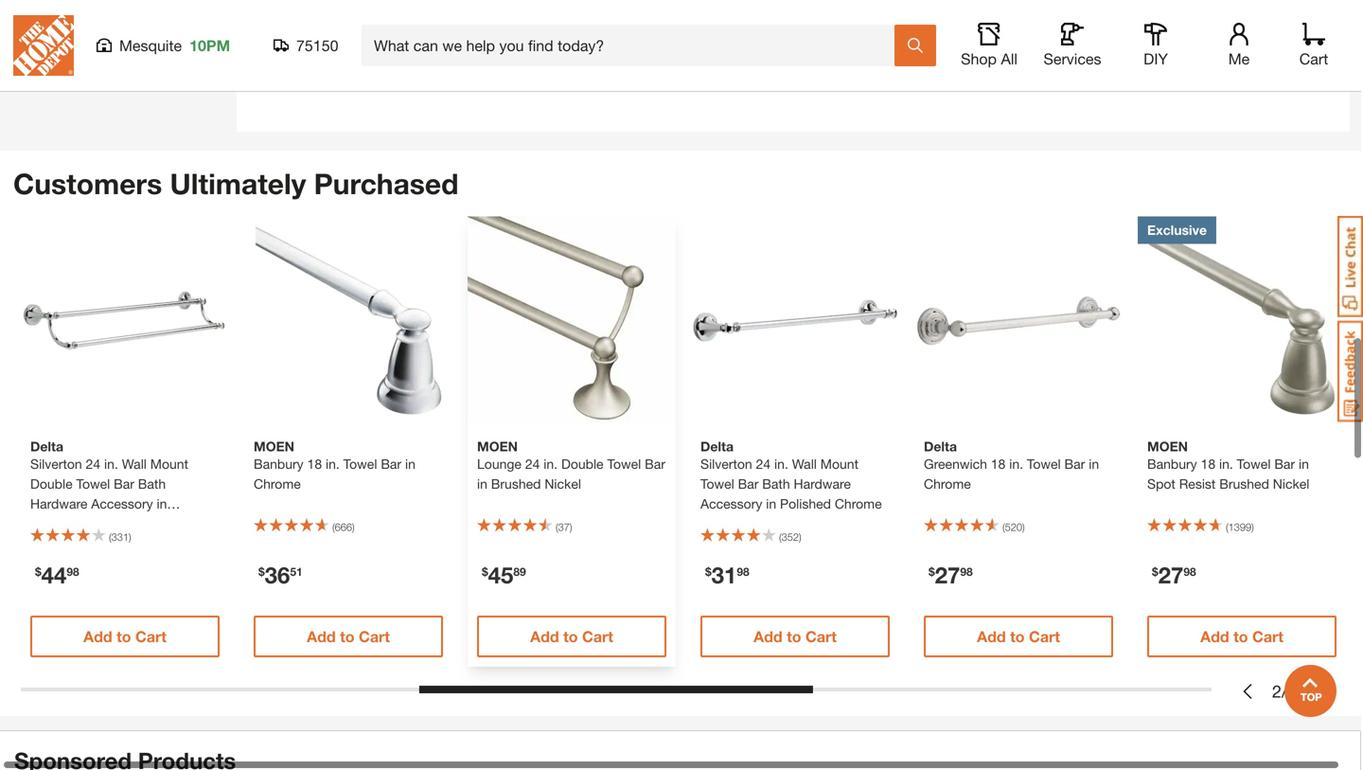Task type: describe. For each thing, give the bounding box(es) containing it.
in. for lounge 24 in. double towel bar in brushed nickel
[[544, 456, 558, 472]]

banbury for 27
[[1148, 456, 1198, 472]]

in. for silverton 24 in. wall mount double towel bar bath hardware accessory in polished chrome
[[104, 456, 118, 472]]

add for 27
[[978, 628, 1007, 646]]

$ for moen banbury 18 in. towel bar in spot resist brushed nickel
[[1153, 565, 1159, 578]]

chrome inside moen banbury 18 in. towel bar in chrome
[[254, 476, 301, 492]]

$ for delta silverton 24 in. wall mount towel bar bath hardware accessory in polished chrome
[[706, 565, 712, 578]]

cart for 27
[[1030, 628, 1061, 646]]

double inside delta silverton 24 in. wall mount double towel bar bath hardware accessory in polished chrome
[[30, 476, 73, 492]]

) for moen banbury 18 in. towel bar in chrome
[[352, 521, 355, 533]]

cart for 36
[[359, 628, 390, 646]]

services
[[1044, 50, 1102, 68]]

brushed inside moen lounge 24 in. double towel bar in brushed nickel
[[491, 476, 541, 492]]

customers ultimately purchased
[[13, 167, 459, 200]]

feedback link image
[[1338, 320, 1364, 422]]

towel inside moen banbury 18 in. towel bar in chrome
[[344, 456, 377, 472]]

98 for moen banbury 18 in. towel bar in spot resist brushed nickel
[[1184, 565, 1197, 578]]

delta greenwich 18 in. towel bar in chrome
[[924, 439, 1100, 492]]

2 / 3
[[1273, 681, 1298, 701]]

3
[[1288, 681, 1298, 701]]

lounge 24 in. double towel bar in brushed nickel image
[[468, 216, 676, 425]]

hardware inside delta silverton 24 in. wall mount double towel bar bath hardware accessory in polished chrome
[[30, 496, 88, 511]]

moen lounge 24 in. double towel bar in brushed nickel
[[477, 439, 666, 492]]

$ 44 98
[[35, 561, 79, 588]]

bar inside moen banbury 18 in. towel bar in chrome
[[381, 456, 402, 472]]

in inside delta greenwich 18 in. towel bar in chrome
[[1089, 456, 1100, 472]]

( 352 )
[[780, 531, 802, 543]]

silverton 24 in. wall mount towel bar bath hardware accessory in polished chrome image
[[691, 216, 900, 425]]

bar inside the delta silverton 24 in. wall mount towel bar bath hardware accessory in polished chrome
[[738, 476, 759, 492]]

polished inside the delta silverton 24 in. wall mount towel bar bath hardware accessory in polished chrome
[[780, 496, 832, 511]]

bath inside the delta silverton 24 in. wall mount towel bar bath hardware accessory in polished chrome
[[763, 476, 791, 492]]

the home depot logo image
[[13, 15, 74, 76]]

in. for banbury 18 in. towel bar in spot resist brushed nickel
[[1220, 456, 1234, 472]]

cart for 44
[[135, 628, 167, 646]]

accessory inside delta silverton 24 in. wall mount double towel bar bath hardware accessory in polished chrome
[[91, 496, 153, 511]]

bar inside delta greenwich 18 in. towel bar in chrome
[[1065, 456, 1086, 472]]

520
[[1006, 521, 1023, 533]]

98 for delta silverton 24 in. wall mount towel bar bath hardware accessory in polished chrome
[[737, 565, 750, 578]]

add to cart for 45
[[531, 628, 614, 646]]

add for 44
[[83, 628, 112, 646]]

to for 44
[[117, 628, 131, 646]]

lounge
[[477, 456, 522, 472]]

add for 36
[[307, 628, 336, 646]]

( for moen banbury 18 in. towel bar in chrome
[[332, 521, 335, 533]]

brushed inside moen banbury 18 in. towel bar in spot resist brushed nickel
[[1220, 476, 1270, 492]]

) for moen banbury 18 in. towel bar in spot resist brushed nickel
[[1252, 521, 1255, 533]]

( for delta silverton 24 in. wall mount towel bar bath hardware accessory in polished chrome
[[780, 531, 782, 543]]

$ 31 98
[[706, 561, 750, 588]]

delta for 31
[[701, 439, 734, 454]]

hardware inside the delta silverton 24 in. wall mount towel bar bath hardware accessory in polished chrome
[[794, 476, 851, 492]]

diy button
[[1126, 23, 1187, 68]]

24 for 44
[[86, 456, 101, 472]]

in. for greenwich 18 in. towel bar in chrome
[[1010, 456, 1024, 472]]

( 520 )
[[1003, 521, 1026, 533]]

cart for 45
[[582, 628, 614, 646]]

add for 45
[[531, 628, 559, 646]]

in inside delta silverton 24 in. wall mount double towel bar bath hardware accessory in polished chrome
[[157, 496, 167, 511]]

greenwich 18 in. towel bar in chrome image
[[915, 216, 1123, 425]]

towel inside moen banbury 18 in. towel bar in spot resist brushed nickel
[[1238, 456, 1272, 472]]

mount for 31
[[821, 456, 859, 472]]

What can we help you find today? search field
[[374, 26, 894, 65]]

45
[[488, 561, 514, 588]]

add to cart for 31
[[754, 628, 837, 646]]

98 for delta greenwich 18 in. towel bar in chrome
[[961, 565, 973, 578]]

( for moen banbury 18 in. towel bar in spot resist brushed nickel
[[1227, 521, 1229, 533]]

( 1399 )
[[1227, 521, 1255, 533]]

to for 36
[[340, 628, 355, 646]]

services button
[[1043, 23, 1103, 68]]

chrome inside the delta silverton 24 in. wall mount towel bar bath hardware accessory in polished chrome
[[835, 496, 882, 511]]

silverton for 44
[[30, 456, 82, 472]]

$ for moen banbury 18 in. towel bar in chrome
[[259, 565, 265, 578]]

$ for delta silverton 24 in. wall mount double towel bar bath hardware accessory in polished chrome
[[35, 565, 41, 578]]

mount for 44
[[150, 456, 189, 472]]

silverton 24 in. wall mount double towel bar bath hardware accessory in polished chrome image
[[21, 216, 229, 425]]

18 for banbury 18 in. towel bar in chrome
[[307, 456, 322, 472]]

in inside moen banbury 18 in. towel bar in spot resist brushed nickel
[[1300, 456, 1310, 472]]

2
[[1273, 681, 1283, 701]]

add to cart for 27
[[978, 628, 1061, 646]]

( 37 )
[[556, 521, 573, 533]]

me button
[[1210, 23, 1270, 68]]

shop all button
[[960, 23, 1020, 68]]

18 for greenwich 18 in. towel bar in chrome
[[992, 456, 1006, 472]]

bar inside delta silverton 24 in. wall mount double towel bar bath hardware accessory in polished chrome
[[114, 476, 134, 492]]

moen banbury 18 in. towel bar in spot resist brushed nickel
[[1148, 439, 1310, 492]]

352
[[782, 531, 799, 543]]

) for delta silverton 24 in. wall mount double towel bar bath hardware accessory in polished chrome
[[129, 531, 131, 543]]

10pm
[[190, 36, 230, 54]]

nickel inside moen lounge 24 in. double towel bar in brushed nickel
[[545, 476, 582, 492]]

6 add to cart from the left
[[1201, 628, 1284, 646]]

shop
[[961, 50, 997, 68]]

$ 27 98 for spot
[[1153, 561, 1197, 588]]

exclusive
[[1148, 222, 1208, 238]]

in inside the delta silverton 24 in. wall mount towel bar bath hardware accessory in polished chrome
[[766, 496, 777, 511]]

89
[[514, 565, 526, 578]]

37
[[559, 521, 570, 533]]

( for moen lounge 24 in. double towel bar in brushed nickel
[[556, 521, 559, 533]]

banbury 18 in. towel bar in chrome image
[[244, 216, 453, 425]]

add to cart button for 45
[[477, 616, 667, 657]]

to for 27
[[1011, 628, 1025, 646]]

add to cart button for 31
[[701, 616, 890, 657]]

nickel inside moen banbury 18 in. towel bar in spot resist brushed nickel
[[1274, 476, 1310, 492]]

mesquite
[[119, 36, 182, 54]]



Task type: vqa. For each thing, say whether or not it's contained in the screenshot.
ME button
yes



Task type: locate. For each thing, give the bounding box(es) containing it.
31
[[712, 561, 737, 588]]

polished
[[780, 496, 832, 511], [30, 516, 81, 531]]

mesquite 10pm
[[119, 36, 230, 54]]

banbury inside moen banbury 18 in. towel bar in spot resist brushed nickel
[[1148, 456, 1198, 472]]

cart
[[1300, 50, 1329, 68], [135, 628, 167, 646], [359, 628, 390, 646], [582, 628, 614, 646], [806, 628, 837, 646], [1030, 628, 1061, 646], [1253, 628, 1284, 646]]

$ inside $ 45 89
[[482, 565, 488, 578]]

add to cart button for 44
[[30, 616, 220, 657]]

banbury 18 in. towel bar in spot resist brushed nickel image
[[1139, 216, 1347, 425]]

wall up ( 352 )
[[793, 456, 817, 472]]

5 $ from the left
[[929, 565, 936, 578]]

moen inside moen lounge 24 in. double towel bar in brushed nickel
[[477, 439, 518, 454]]

add to cart button for 27
[[924, 616, 1114, 657]]

delta for 44
[[30, 439, 63, 454]]

hardware up ( 352 )
[[794, 476, 851, 492]]

1 add to cart from the left
[[83, 628, 167, 646]]

3 add to cart button from the left
[[477, 616, 667, 657]]

51
[[290, 565, 303, 578]]

1 horizontal spatial 27
[[1159, 561, 1184, 588]]

silverton for 31
[[701, 456, 753, 472]]

4 add to cart button from the left
[[701, 616, 890, 657]]

brushed up the 1399
[[1220, 476, 1270, 492]]

1 banbury from the left
[[254, 456, 304, 472]]

ultimately
[[170, 167, 306, 200]]

to for 31
[[787, 628, 802, 646]]

in inside moen banbury 18 in. towel bar in chrome
[[405, 456, 416, 472]]

mount inside delta silverton 24 in. wall mount double towel bar bath hardware accessory in polished chrome
[[150, 456, 189, 472]]

1 horizontal spatial 18
[[992, 456, 1006, 472]]

in. up the 1399
[[1220, 456, 1234, 472]]

hardware
[[794, 476, 851, 492], [30, 496, 88, 511]]

0 horizontal spatial 27
[[936, 561, 961, 588]]

chrome inside delta greenwich 18 in. towel bar in chrome
[[924, 476, 972, 492]]

bar inside moen banbury 18 in. towel bar in spot resist brushed nickel
[[1275, 456, 1296, 472]]

3 24 from the left
[[756, 456, 771, 472]]

double
[[562, 456, 604, 472], [30, 476, 73, 492]]

bar
[[381, 456, 402, 472], [645, 456, 666, 472], [1065, 456, 1086, 472], [1275, 456, 1296, 472], [114, 476, 134, 492], [738, 476, 759, 492]]

1 horizontal spatial nickel
[[1274, 476, 1310, 492]]

) for moen lounge 24 in. double towel bar in brushed nickel
[[570, 521, 573, 533]]

27
[[936, 561, 961, 588], [1159, 561, 1184, 588]]

3 add to cart from the left
[[531, 628, 614, 646]]

4 add from the left
[[754, 628, 783, 646]]

24 inside moen lounge 24 in. double towel bar in brushed nickel
[[526, 456, 540, 472]]

18 for banbury 18 in. towel bar in spot resist brushed nickel
[[1202, 456, 1216, 472]]

666
[[335, 521, 352, 533]]

banbury for 36
[[254, 456, 304, 472]]

1 horizontal spatial polished
[[780, 496, 832, 511]]

add to cart for 36
[[307, 628, 390, 646]]

wall for 31
[[793, 456, 817, 472]]

0 horizontal spatial silverton
[[30, 456, 82, 472]]

1 98 from the left
[[67, 565, 79, 578]]

3 $ from the left
[[482, 565, 488, 578]]

chrome inside delta silverton 24 in. wall mount double towel bar bath hardware accessory in polished chrome
[[85, 516, 132, 531]]

6 to from the left
[[1234, 628, 1249, 646]]

in. up ( 352 )
[[775, 456, 789, 472]]

0 vertical spatial double
[[562, 456, 604, 472]]

1 horizontal spatial $ 27 98
[[1153, 561, 1197, 588]]

1399
[[1229, 521, 1252, 533]]

0 horizontal spatial 24
[[86, 456, 101, 472]]

0 horizontal spatial moen
[[254, 439, 295, 454]]

6 $ from the left
[[1153, 565, 1159, 578]]

polished up ( 352 )
[[780, 496, 832, 511]]

live chat image
[[1338, 216, 1364, 317]]

2 horizontal spatial 24
[[756, 456, 771, 472]]

98 inside '$ 31 98'
[[737, 565, 750, 578]]

silverton
[[30, 456, 82, 472], [701, 456, 753, 472]]

purchased
[[314, 167, 459, 200]]

1 moen from the left
[[254, 439, 295, 454]]

1 add to cart button from the left
[[30, 616, 220, 657]]

) for delta greenwich 18 in. towel bar in chrome
[[1023, 521, 1026, 533]]

polished inside delta silverton 24 in. wall mount double towel bar bath hardware accessory in polished chrome
[[30, 516, 81, 531]]

$ 36 51
[[259, 561, 303, 588]]

towel inside delta silverton 24 in. wall mount double towel bar bath hardware accessory in polished chrome
[[76, 476, 110, 492]]

( 331 )
[[109, 531, 131, 543]]

2 horizontal spatial moen
[[1148, 439, 1189, 454]]

4 to from the left
[[787, 628, 802, 646]]

banbury inside moen banbury 18 in. towel bar in chrome
[[254, 456, 304, 472]]

2 $ 27 98 from the left
[[1153, 561, 1197, 588]]

2 wall from the left
[[793, 456, 817, 472]]

wall inside the delta silverton 24 in. wall mount towel bar bath hardware accessory in polished chrome
[[793, 456, 817, 472]]

$ for delta greenwich 18 in. towel bar in chrome
[[929, 565, 936, 578]]

2 moen from the left
[[477, 439, 518, 454]]

1 horizontal spatial delta
[[701, 439, 734, 454]]

2 mount from the left
[[821, 456, 859, 472]]

2 accessory from the left
[[701, 496, 763, 511]]

1 27 from the left
[[936, 561, 961, 588]]

wall for 44
[[122, 456, 147, 472]]

1 vertical spatial double
[[30, 476, 73, 492]]

2 silverton from the left
[[701, 456, 753, 472]]

brushed down 'lounge'
[[491, 476, 541, 492]]

1 $ 27 98 from the left
[[929, 561, 973, 588]]

0 horizontal spatial brushed
[[491, 476, 541, 492]]

6 add to cart button from the left
[[1148, 616, 1337, 657]]

0 horizontal spatial delta
[[30, 439, 63, 454]]

$ for moen lounge 24 in. double towel bar in brushed nickel
[[482, 565, 488, 578]]

4 $ from the left
[[706, 565, 712, 578]]

wall inside delta silverton 24 in. wall mount double towel bar bath hardware accessory in polished chrome
[[122, 456, 147, 472]]

greenwich
[[924, 456, 988, 472]]

in. right greenwich
[[1010, 456, 1024, 472]]

1 horizontal spatial moen
[[477, 439, 518, 454]]

)
[[352, 521, 355, 533], [570, 521, 573, 533], [1023, 521, 1026, 533], [1252, 521, 1255, 533], [129, 531, 131, 543], [799, 531, 802, 543]]

wall up 331
[[122, 456, 147, 472]]

customers
[[13, 167, 162, 200]]

1 horizontal spatial hardware
[[794, 476, 851, 492]]

1 24 from the left
[[86, 456, 101, 472]]

2 horizontal spatial delta
[[924, 439, 958, 454]]

24 for 31
[[756, 456, 771, 472]]

in. inside delta silverton 24 in. wall mount double towel bar bath hardware accessory in polished chrome
[[104, 456, 118, 472]]

in inside moen lounge 24 in. double towel bar in brushed nickel
[[477, 476, 488, 492]]

2 to from the left
[[340, 628, 355, 646]]

nickel right resist
[[1274, 476, 1310, 492]]

5 add to cart button from the left
[[924, 616, 1114, 657]]

towel inside delta greenwich 18 in. towel bar in chrome
[[1028, 456, 1061, 472]]

18
[[307, 456, 322, 472], [992, 456, 1006, 472], [1202, 456, 1216, 472]]

delta silverton 24 in. wall mount double towel bar bath hardware accessory in polished chrome
[[30, 439, 189, 531]]

accessory
[[91, 496, 153, 511], [701, 496, 763, 511]]

3 18 from the left
[[1202, 456, 1216, 472]]

in. inside the delta silverton 24 in. wall mount towel bar bath hardware accessory in polished chrome
[[775, 456, 789, 472]]

in.
[[104, 456, 118, 472], [326, 456, 340, 472], [544, 456, 558, 472], [775, 456, 789, 472], [1010, 456, 1024, 472], [1220, 456, 1234, 472]]

in. up 331
[[104, 456, 118, 472]]

0 horizontal spatial nickel
[[545, 476, 582, 492]]

3 add from the left
[[531, 628, 559, 646]]

2 add to cart button from the left
[[254, 616, 443, 657]]

(
[[332, 521, 335, 533], [556, 521, 559, 533], [1003, 521, 1006, 533], [1227, 521, 1229, 533], [109, 531, 111, 543], [780, 531, 782, 543]]

1 accessory from the left
[[91, 496, 153, 511]]

moen for 45
[[477, 439, 518, 454]]

2 18 from the left
[[992, 456, 1006, 472]]

double up 44
[[30, 476, 73, 492]]

$ 27 98
[[929, 561, 973, 588], [1153, 561, 1197, 588]]

0 vertical spatial hardware
[[794, 476, 851, 492]]

18 inside moen banbury 18 in. towel bar in spot resist brushed nickel
[[1202, 456, 1216, 472]]

1 wall from the left
[[122, 456, 147, 472]]

in. for silverton 24 in. wall mount towel bar bath hardware accessory in polished chrome
[[775, 456, 789, 472]]

double up 37
[[562, 456, 604, 472]]

2 27 from the left
[[1159, 561, 1184, 588]]

2 24 from the left
[[526, 456, 540, 472]]

moen for 36
[[254, 439, 295, 454]]

2 in. from the left
[[326, 456, 340, 472]]

1 horizontal spatial bath
[[763, 476, 791, 492]]

diy
[[1144, 50, 1169, 68]]

3 to from the left
[[564, 628, 578, 646]]

brushed
[[491, 476, 541, 492], [1220, 476, 1270, 492]]

moen inside moen banbury 18 in. towel bar in chrome
[[254, 439, 295, 454]]

4 add to cart from the left
[[754, 628, 837, 646]]

98
[[67, 565, 79, 578], [737, 565, 750, 578], [961, 565, 973, 578], [1184, 565, 1197, 578]]

1 nickel from the left
[[545, 476, 582, 492]]

0 horizontal spatial bath
[[138, 476, 166, 492]]

2 bath from the left
[[763, 476, 791, 492]]

24
[[86, 456, 101, 472], [526, 456, 540, 472], [756, 456, 771, 472]]

1 horizontal spatial accessory
[[701, 496, 763, 511]]

1 horizontal spatial double
[[562, 456, 604, 472]]

towel
[[344, 456, 377, 472], [608, 456, 641, 472], [1028, 456, 1061, 472], [1238, 456, 1272, 472], [76, 476, 110, 492], [701, 476, 735, 492]]

delta
[[30, 439, 63, 454], [701, 439, 734, 454], [924, 439, 958, 454]]

1 18 from the left
[[307, 456, 322, 472]]

bar inside moen lounge 24 in. double towel bar in brushed nickel
[[645, 456, 666, 472]]

( for delta greenwich 18 in. towel bar in chrome
[[1003, 521, 1006, 533]]

$ inside $ 36 51
[[259, 565, 265, 578]]

18 inside moen banbury 18 in. towel bar in chrome
[[307, 456, 322, 472]]

2 banbury from the left
[[1148, 456, 1198, 472]]

in
[[405, 456, 416, 472], [1089, 456, 1100, 472], [1300, 456, 1310, 472], [477, 476, 488, 492], [157, 496, 167, 511], [766, 496, 777, 511]]

0 vertical spatial polished
[[780, 496, 832, 511]]

2 horizontal spatial 18
[[1202, 456, 1216, 472]]

towel inside the delta silverton 24 in. wall mount towel bar bath hardware accessory in polished chrome
[[701, 476, 735, 492]]

5 add from the left
[[978, 628, 1007, 646]]

double inside moen lounge 24 in. double towel bar in brushed nickel
[[562, 456, 604, 472]]

1 to from the left
[[117, 628, 131, 646]]

add
[[83, 628, 112, 646], [307, 628, 336, 646], [531, 628, 559, 646], [754, 628, 783, 646], [978, 628, 1007, 646], [1201, 628, 1230, 646]]

27 for chrome
[[936, 561, 961, 588]]

5 add to cart from the left
[[978, 628, 1061, 646]]

2 brushed from the left
[[1220, 476, 1270, 492]]

1 mount from the left
[[150, 456, 189, 472]]

spot
[[1148, 476, 1176, 492]]

resist
[[1180, 476, 1217, 492]]

in. inside delta greenwich 18 in. towel bar in chrome
[[1010, 456, 1024, 472]]

bath inside delta silverton 24 in. wall mount double towel bar bath hardware accessory in polished chrome
[[138, 476, 166, 492]]

mount inside the delta silverton 24 in. wall mount towel bar bath hardware accessory in polished chrome
[[821, 456, 859, 472]]

0 horizontal spatial 18
[[307, 456, 322, 472]]

delta inside delta greenwich 18 in. towel bar in chrome
[[924, 439, 958, 454]]

add to cart button
[[30, 616, 220, 657], [254, 616, 443, 657], [477, 616, 667, 657], [701, 616, 890, 657], [924, 616, 1114, 657], [1148, 616, 1337, 657]]

0 horizontal spatial banbury
[[254, 456, 304, 472]]

0 horizontal spatial wall
[[122, 456, 147, 472]]

24 for 45
[[526, 456, 540, 472]]

hardware up $ 44 98
[[30, 496, 88, 511]]

previous slide image
[[1241, 684, 1256, 699]]

5 in. from the left
[[1010, 456, 1024, 472]]

nickel
[[545, 476, 582, 492], [1274, 476, 1310, 492]]

delta inside the delta silverton 24 in. wall mount towel bar bath hardware accessory in polished chrome
[[701, 439, 734, 454]]

36
[[265, 561, 290, 588]]

to for 45
[[564, 628, 578, 646]]

0 horizontal spatial double
[[30, 476, 73, 492]]

2 add from the left
[[307, 628, 336, 646]]

1 horizontal spatial silverton
[[701, 456, 753, 472]]

accessory inside the delta silverton 24 in. wall mount towel bar bath hardware accessory in polished chrome
[[701, 496, 763, 511]]

1 horizontal spatial brushed
[[1220, 476, 1270, 492]]

0 horizontal spatial accessory
[[91, 496, 153, 511]]

24 inside delta silverton 24 in. wall mount double towel bar bath hardware accessory in polished chrome
[[86, 456, 101, 472]]

delta for 27
[[924, 439, 958, 454]]

3 98 from the left
[[961, 565, 973, 578]]

1 vertical spatial polished
[[30, 516, 81, 531]]

$ inside $ 44 98
[[35, 565, 41, 578]]

chrome
[[254, 476, 301, 492], [924, 476, 972, 492], [835, 496, 882, 511], [85, 516, 132, 531]]

moen for 27
[[1148, 439, 1189, 454]]

75150 button
[[274, 36, 339, 55]]

moen banbury 18 in. towel bar in chrome
[[254, 439, 416, 492]]

0 horizontal spatial hardware
[[30, 496, 88, 511]]

next slide image
[[1315, 684, 1330, 699]]

98 inside $ 44 98
[[67, 565, 79, 578]]

1 in. from the left
[[104, 456, 118, 472]]

in. inside moen banbury 18 in. towel bar in spot resist brushed nickel
[[1220, 456, 1234, 472]]

1 horizontal spatial banbury
[[1148, 456, 1198, 472]]

2 delta from the left
[[701, 439, 734, 454]]

silverton inside the delta silverton 24 in. wall mount towel bar bath hardware accessory in polished chrome
[[701, 456, 753, 472]]

4 98 from the left
[[1184, 565, 1197, 578]]

( for delta silverton 24 in. wall mount double towel bar bath hardware accessory in polished chrome
[[109, 531, 111, 543]]

in. right 'lounge'
[[544, 456, 558, 472]]

shop all
[[961, 50, 1018, 68]]

in. inside moen lounge 24 in. double towel bar in brushed nickel
[[544, 456, 558, 472]]

24 inside the delta silverton 24 in. wall mount towel bar bath hardware accessory in polished chrome
[[756, 456, 771, 472]]

5 to from the left
[[1011, 628, 1025, 646]]

add to cart
[[83, 628, 167, 646], [307, 628, 390, 646], [531, 628, 614, 646], [754, 628, 837, 646], [978, 628, 1061, 646], [1201, 628, 1284, 646]]

2 nickel from the left
[[1274, 476, 1310, 492]]

cart for 31
[[806, 628, 837, 646]]

delta silverton 24 in. wall mount towel bar bath hardware accessory in polished chrome
[[701, 439, 882, 511]]

1 horizontal spatial mount
[[821, 456, 859, 472]]

6 in. from the left
[[1220, 456, 1234, 472]]

18 inside delta greenwich 18 in. towel bar in chrome
[[992, 456, 1006, 472]]

moen inside moen banbury 18 in. towel bar in spot resist brushed nickel
[[1148, 439, 1189, 454]]

accessory up 331
[[91, 496, 153, 511]]

0 horizontal spatial polished
[[30, 516, 81, 531]]

1 bath from the left
[[138, 476, 166, 492]]

bath
[[138, 476, 166, 492], [763, 476, 791, 492]]

nickel up 37
[[545, 476, 582, 492]]

( 666 )
[[332, 521, 355, 533]]

accessory up '$ 31 98'
[[701, 496, 763, 511]]

banbury
[[254, 456, 304, 472], [1148, 456, 1198, 472]]

mount
[[150, 456, 189, 472], [821, 456, 859, 472]]

3 moen from the left
[[1148, 439, 1189, 454]]

1 brushed from the left
[[491, 476, 541, 492]]

towel inside moen lounge 24 in. double towel bar in brushed nickel
[[608, 456, 641, 472]]

all
[[1002, 50, 1018, 68]]

1 delta from the left
[[30, 439, 63, 454]]

in. inside moen banbury 18 in. towel bar in chrome
[[326, 456, 340, 472]]

44
[[41, 561, 67, 588]]

27 for spot
[[1159, 561, 1184, 588]]

add to cart for 44
[[83, 628, 167, 646]]

75150
[[296, 36, 339, 54]]

me
[[1229, 50, 1251, 68]]

0 horizontal spatial $ 27 98
[[929, 561, 973, 588]]

2 $ from the left
[[259, 565, 265, 578]]

4 in. from the left
[[775, 456, 789, 472]]

silverton inside delta silverton 24 in. wall mount double towel bar bath hardware accessory in polished chrome
[[30, 456, 82, 472]]

add to cart button for 36
[[254, 616, 443, 657]]

0 horizontal spatial mount
[[150, 456, 189, 472]]

1 horizontal spatial 24
[[526, 456, 540, 472]]

6 add from the left
[[1201, 628, 1230, 646]]

delta inside delta silverton 24 in. wall mount double towel bar bath hardware accessory in polished chrome
[[30, 439, 63, 454]]

cart link
[[1294, 23, 1336, 68]]

2 98 from the left
[[737, 565, 750, 578]]

1 silverton from the left
[[30, 456, 82, 472]]

cart inside "link"
[[1300, 50, 1329, 68]]

1 add from the left
[[83, 628, 112, 646]]

) for delta silverton 24 in. wall mount towel bar bath hardware accessory in polished chrome
[[799, 531, 802, 543]]

1 $ from the left
[[35, 565, 41, 578]]

3 in. from the left
[[544, 456, 558, 472]]

2 add to cart from the left
[[307, 628, 390, 646]]

$ 27 98 for chrome
[[929, 561, 973, 588]]

$ 45 89
[[482, 561, 526, 588]]

moen
[[254, 439, 295, 454], [477, 439, 518, 454], [1148, 439, 1189, 454]]

$ inside '$ 31 98'
[[706, 565, 712, 578]]

wall
[[122, 456, 147, 472], [793, 456, 817, 472]]

/
[[1283, 681, 1288, 701]]

in. up ( 666 )
[[326, 456, 340, 472]]

98 for delta silverton 24 in. wall mount double towel bar bath hardware accessory in polished chrome
[[67, 565, 79, 578]]

add for 31
[[754, 628, 783, 646]]

1 horizontal spatial wall
[[793, 456, 817, 472]]

331
[[111, 531, 129, 543]]

1 vertical spatial hardware
[[30, 496, 88, 511]]

$
[[35, 565, 41, 578], [259, 565, 265, 578], [482, 565, 488, 578], [706, 565, 712, 578], [929, 565, 936, 578], [1153, 565, 1159, 578]]

to
[[117, 628, 131, 646], [340, 628, 355, 646], [564, 628, 578, 646], [787, 628, 802, 646], [1011, 628, 1025, 646], [1234, 628, 1249, 646]]

3 delta from the left
[[924, 439, 958, 454]]

polished up $ 44 98
[[30, 516, 81, 531]]

in. for banbury 18 in. towel bar in chrome
[[326, 456, 340, 472]]



